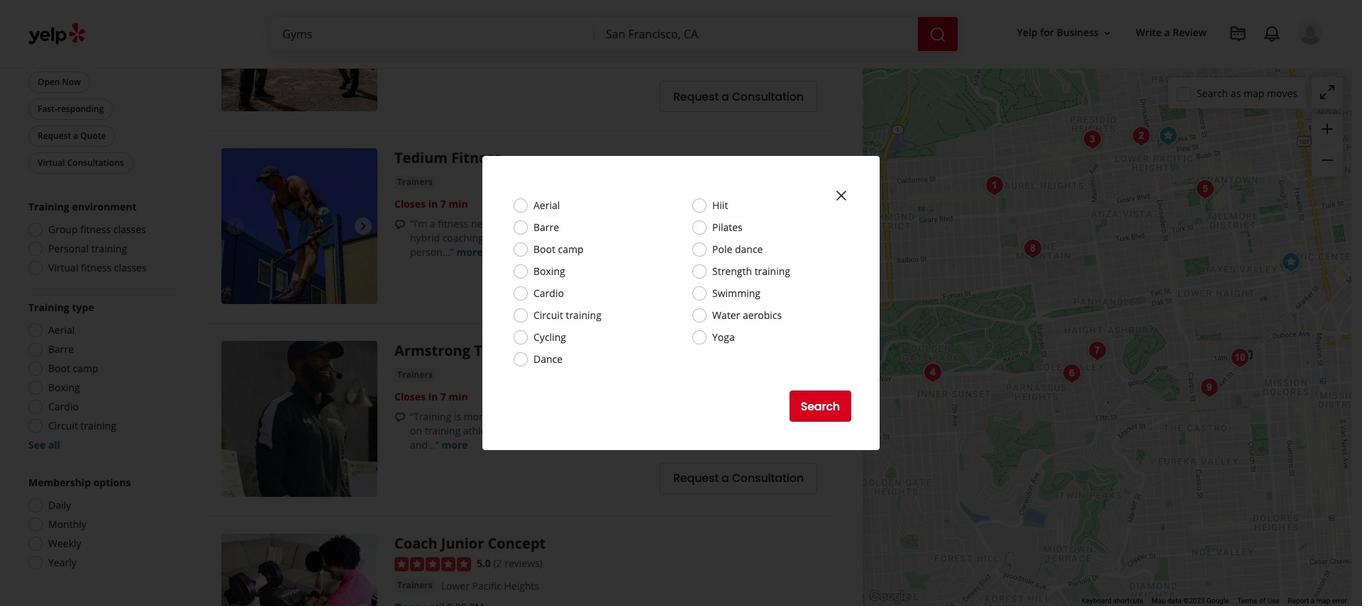 Task type: describe. For each thing, give the bounding box(es) containing it.
hiit
[[713, 199, 728, 212]]

personal
[[48, 242, 89, 256]]

report a map error
[[1289, 598, 1348, 605]]

purpose.
[[680, 410, 721, 424]]

live fit gym - castro image
[[1226, 344, 1254, 373]]

lower
[[441, 580, 470, 594]]

option group containing training environment
[[24, 200, 176, 280]]

looking
[[772, 42, 806, 56]]

next image
[[355, 218, 372, 235]]

2 vertical spatial training
[[474, 341, 533, 360]]

search for search as map moves
[[1197, 86, 1229, 100]]

request up water
[[674, 278, 719, 294]]

request a quote
[[38, 130, 106, 142]]

open now
[[38, 76, 81, 88]]

better
[[515, 424, 543, 438]]

virtual for virtual fitness classes
[[48, 261, 78, 275]]

virtual for virtual consultations
[[38, 157, 65, 169]]

your
[[553, 231, 574, 245]]

map for moves
[[1244, 86, 1265, 100]]

functional
[[630, 42, 677, 56]]

map data ©2023 google
[[1152, 598, 1230, 605]]

years
[[555, 217, 580, 231]]

1 vertical spatial circuit
[[48, 419, 78, 433]]

group
[[544, 42, 572, 56]]

and inside "training is more than a job to me, it's my passion and my purpose. currently focusing on training athletes to better assist them in mobility, flexibility, injury prevention and…"
[[643, 410, 661, 424]]

training up options
[[81, 419, 116, 433]]

a inside "training is more than a job to me, it's my passion and my purpose. currently focusing on training athletes to better assist them in mobility, flexibility, injury prevention and…"
[[515, 410, 521, 424]]

keyboard shortcuts
[[1082, 598, 1144, 605]]

online,
[[698, 217, 729, 231]]

tedium fitness link
[[395, 148, 502, 167]]

junior
[[441, 534, 484, 553]]

agreed
[[635, 231, 667, 245]]

strength training
[[713, 265, 791, 278]]

fitness,
[[574, 42, 607, 56]]

4 trainers button from the top
[[395, 579, 436, 594]]

them
[[574, 424, 599, 438]]

classes for virtual fitness classes
[[114, 261, 147, 275]]

travel
[[512, 231, 538, 245]]

environment
[[72, 200, 137, 214]]

at
[[504, 56, 513, 70]]

offer
[[656, 217, 679, 231]]

more inside "training is more than a job to me, it's my passion and my purpose. currently focusing on training athletes to better assist them in mobility, flexibility, injury prevention and…"
[[464, 410, 489, 424]]

(2
[[494, 557, 502, 571]]

terms
[[1238, 598, 1258, 605]]

"providing personal training, group fitness, and functional movement for folks looking to train outdoors or at home."
[[410, 42, 806, 70]]

west
[[441, 1, 464, 14]]

fitness sf - fillmore image
[[1191, 175, 1220, 204]]

a up water
[[722, 278, 729, 294]]

closes in 7 min for armstrong
[[395, 390, 468, 404]]

of inside "i'm a fitness nerd with over 10 years of experience. i offer 1:1 online, in-person, and hybrid coaching. i will travel to your house or an agreed upon location for in- person…"
[[583, 217, 592, 231]]

person…"
[[410, 245, 454, 259]]

armstrong training image
[[221, 341, 378, 497]]

membership
[[28, 476, 91, 490]]

search button
[[790, 391, 852, 422]]

folks
[[748, 42, 770, 56]]

outdoors
[[447, 56, 489, 70]]

weekly
[[48, 537, 81, 551]]

boot camp inside the search "dialog"
[[534, 243, 584, 256]]

circuit training inside the search "dialog"
[[534, 309, 602, 322]]

group containing open now
[[26, 49, 176, 177]]

fitness for group fitness classes
[[80, 223, 111, 236]]

lower pacific heights
[[441, 580, 540, 594]]

with
[[496, 217, 515, 231]]

filters
[[28, 21, 64, 37]]

1 slideshow element from the top
[[221, 148, 378, 304]]

house
[[577, 231, 605, 245]]

or inside "i'm a fitness nerd with over 10 years of experience. i offer 1:1 online, in-person, and hybrid coaching. i will travel to your house or an agreed upon location for in- person…"
[[608, 231, 618, 245]]

1 vertical spatial i
[[489, 231, 492, 245]]

fast-responding
[[38, 103, 104, 115]]

more for than
[[442, 438, 468, 452]]

pacific
[[472, 580, 502, 594]]

and inside "i'm a fitness nerd with over 10 years of experience. i offer 1:1 online, in-person, and hybrid coaching. i will travel to your house or an agreed upon location for in- person…"
[[781, 217, 799, 231]]

heights
[[504, 580, 540, 594]]

for inside "providing personal training, group fitness, and functional movement for folks looking to train outdoors or at home."
[[732, 42, 745, 56]]

barre inside the search "dialog"
[[534, 221, 559, 234]]

pilates
[[713, 221, 743, 234]]

fitness sf - castro image
[[1196, 374, 1224, 402]]

notifications image
[[1264, 26, 1281, 43]]

will
[[494, 231, 510, 245]]

search image
[[930, 26, 947, 43]]

passion
[[605, 410, 640, 424]]

google
[[1207, 598, 1230, 605]]

me,
[[553, 410, 570, 424]]

fitness inside "i'm a fitness nerd with over 10 years of experience. i offer 1:1 online, in-person, and hybrid coaching. i will travel to your house or an agreed upon location for in- person…"
[[438, 217, 469, 231]]

personal training
[[48, 242, 127, 256]]

a down injury
[[722, 471, 729, 487]]

4 trainers link from the top
[[395, 579, 436, 594]]

fast-
[[38, 103, 57, 115]]

nerd
[[471, 217, 493, 231]]

hybrid
[[410, 231, 440, 245]]

write a review link
[[1131, 20, 1213, 46]]

proto movement image
[[221, 0, 378, 111]]

1:1
[[681, 217, 695, 231]]

it's
[[572, 410, 585, 424]]

consultations
[[67, 157, 124, 169]]

google image
[[867, 588, 913, 607]]

16 chevron down v2 image
[[1102, 27, 1114, 39]]

for inside "i'm a fitness nerd with over 10 years of experience. i offer 1:1 online, in-person, and hybrid coaching. i will travel to your house or an agreed upon location for in- person…"
[[736, 231, 749, 245]]

user actions element
[[1006, 18, 1344, 105]]

©2023
[[1184, 598, 1205, 605]]

than
[[491, 410, 513, 424]]

3 trainers link from the top
[[395, 368, 436, 382]]

expand map image
[[1319, 84, 1336, 101]]

2 trainers button from the top
[[395, 175, 436, 189]]

in for tedium
[[428, 197, 438, 211]]

berkeley
[[467, 1, 507, 14]]

tedium fitness image
[[221, 148, 378, 304]]

consultation for "providing personal training, group fitness, and functional movement for folks looking to train outdoors or at home."
[[732, 89, 804, 105]]

virtual fitness classes
[[48, 261, 147, 275]]

person,
[[743, 217, 778, 231]]

1 trainers link from the top
[[395, 0, 436, 14]]

training,
[[503, 42, 541, 56]]

the firm sf image
[[1083, 337, 1112, 366]]

tedium fitness
[[395, 148, 502, 167]]

type
[[72, 301, 94, 314]]

training up cycling
[[566, 309, 602, 322]]

responding
[[57, 103, 104, 115]]

coach junior concept
[[395, 534, 546, 553]]

training down dance on the top right
[[755, 265, 791, 278]]

map region
[[860, 0, 1363, 607]]

moves
[[1268, 86, 1298, 100]]

classes for group fitness classes
[[113, 223, 146, 236]]

koret health and recreation center image
[[1019, 235, 1047, 263]]

trainers for fourth trainers button from the top
[[397, 580, 433, 592]]

assist
[[546, 424, 572, 438]]

next image
[[355, 604, 372, 607]]

pole
[[713, 243, 733, 256]]

armstrong
[[395, 341, 471, 360]]

upon
[[670, 231, 694, 245]]

water aerobics
[[713, 309, 782, 322]]

0 vertical spatial in-
[[732, 217, 743, 231]]

"i'm
[[410, 217, 427, 231]]

closes in 7 min for tedium
[[395, 197, 468, 211]]

1 trainers button from the top
[[395, 0, 436, 14]]

10
[[541, 217, 553, 231]]

more link for fitness
[[457, 245, 483, 259]]

2 consultation from the top
[[732, 278, 804, 294]]

keyboard
[[1082, 598, 1112, 605]]

home."
[[516, 56, 549, 70]]

2 my from the left
[[663, 410, 678, 424]]

aerobics
[[743, 309, 782, 322]]

2 trainers link from the top
[[395, 175, 436, 189]]

open now button
[[28, 72, 90, 93]]

to inside "i'm a fitness nerd with over 10 years of experience. i offer 1:1 online, in-person, and hybrid coaching. i will travel to your house or an agreed upon location for in- person…"
[[541, 231, 550, 245]]

coaching.
[[443, 231, 486, 245]]

zoom out image
[[1319, 152, 1336, 169]]



Task type: locate. For each thing, give the bounding box(es) containing it.
2 vertical spatial more link
[[442, 438, 468, 452]]

fitness up personal training
[[80, 223, 111, 236]]

trainers button down 'armstrong'
[[395, 368, 436, 382]]

boot camp down type
[[48, 362, 98, 375]]

1 request a consultation from the top
[[674, 89, 804, 105]]

and right person,
[[781, 217, 799, 231]]

1 horizontal spatial or
[[608, 231, 618, 245]]

of up "house"
[[583, 217, 592, 231]]

injury
[[701, 424, 727, 438]]

virtual down request a quote button
[[38, 157, 65, 169]]

1 vertical spatial consultation
[[732, 278, 804, 294]]

0 vertical spatial boot camp
[[534, 243, 584, 256]]

west berkeley
[[441, 1, 507, 14]]

strength
[[713, 265, 752, 278]]

for inside button
[[1041, 26, 1055, 39]]

2 vertical spatial request a consultation
[[674, 471, 804, 487]]

2 closes in 7 min from the top
[[395, 390, 468, 404]]

0 vertical spatial classes
[[113, 223, 146, 236]]

search inside 'search' button
[[801, 399, 840, 415]]

yearly
[[48, 556, 77, 570]]

a right "i'm
[[430, 217, 436, 231]]

a left the quote
[[73, 130, 78, 142]]

1 horizontal spatial of
[[1260, 598, 1266, 605]]

1 vertical spatial for
[[732, 42, 745, 56]]

1 horizontal spatial search
[[1197, 86, 1229, 100]]

group
[[26, 49, 176, 177], [1312, 114, 1344, 177]]

keyboard shortcuts button
[[1082, 597, 1144, 607]]

3 consultation from the top
[[732, 471, 804, 487]]

boot camp down the years
[[534, 243, 584, 256]]

for right yelp
[[1041, 26, 1055, 39]]

athletes
[[463, 424, 500, 438]]

for left the folks on the top of the page
[[732, 42, 745, 56]]

previous image for next image
[[227, 218, 244, 235]]

2 min from the top
[[449, 390, 468, 404]]

flexibility,
[[655, 424, 699, 438]]

yoga
[[713, 331, 735, 344]]

16 speech v2 image left "training
[[395, 412, 406, 423]]

closes up "training
[[395, 390, 426, 404]]

is
[[454, 410, 461, 424]]

map
[[1152, 598, 1166, 605]]

map
[[1244, 86, 1265, 100], [1317, 598, 1331, 605]]

circuit training up the 'all'
[[48, 419, 116, 433]]

0 vertical spatial of
[[583, 217, 592, 231]]

for down person,
[[736, 231, 749, 245]]

3 request a consultation button from the top
[[660, 463, 818, 495]]

or
[[492, 56, 502, 70], [608, 231, 618, 245]]

search dialog
[[0, 0, 1363, 607]]

0 vertical spatial or
[[492, 56, 502, 70]]

trainers for second trainers button from the top
[[397, 176, 433, 188]]

a inside button
[[73, 130, 78, 142]]

group
[[48, 223, 78, 236]]

fitness
[[451, 148, 502, 167]]

0 horizontal spatial cardio
[[48, 400, 79, 414]]

request a consultation button up water aerobics
[[660, 270, 818, 302]]

0 horizontal spatial search
[[801, 399, 840, 415]]

report
[[1289, 598, 1310, 605]]

0 vertical spatial 7
[[441, 197, 446, 211]]

or left an
[[608, 231, 618, 245]]

map left error
[[1317, 598, 1331, 605]]

request a consultation button
[[660, 81, 818, 112], [660, 270, 818, 302], [660, 463, 818, 495]]

3 request a consultation from the top
[[674, 471, 804, 487]]

min
[[449, 197, 468, 211], [449, 390, 468, 404]]

1 horizontal spatial and
[[643, 410, 661, 424]]

trainers left west
[[397, 1, 433, 13]]

in up hybrid
[[428, 197, 438, 211]]

closes up "i'm
[[395, 197, 426, 211]]

more down is
[[442, 438, 468, 452]]

0 vertical spatial closes
[[395, 197, 426, 211]]

trainers for 3rd trainers button
[[397, 369, 433, 381]]

consultation down the folks on the top of the page
[[732, 89, 804, 105]]

live fit gym - cole valley image
[[1058, 360, 1086, 388]]

0 horizontal spatial camp
[[73, 362, 98, 375]]

consultation up aerobics
[[732, 278, 804, 294]]

group fitness classes
[[48, 223, 146, 236]]

or inside "providing personal training, group fitness, and functional movement for folks looking to train outdoors or at home."
[[492, 56, 502, 70]]

1 horizontal spatial boot camp
[[534, 243, 584, 256]]

0 horizontal spatial my
[[588, 410, 602, 424]]

membership options
[[28, 476, 131, 490]]

daily
[[48, 499, 71, 512]]

training up the virtual fitness classes
[[91, 242, 127, 256]]

trainers button down tedium
[[395, 175, 436, 189]]

2 vertical spatial request a consultation button
[[660, 463, 818, 495]]

0 vertical spatial request a consultation button
[[660, 81, 818, 112]]

movement
[[679, 42, 729, 56]]

1 horizontal spatial camp
[[558, 243, 584, 256]]

1 horizontal spatial group
[[1312, 114, 1344, 177]]

1 vertical spatial slideshow element
[[221, 534, 378, 607]]

fitness for virtual fitness classes
[[81, 261, 112, 275]]

cardio up the 'all'
[[48, 400, 79, 414]]

camp
[[558, 243, 584, 256], [73, 362, 98, 375]]

in right them at left bottom
[[601, 424, 610, 438]]

1 vertical spatial boxing
[[48, 381, 80, 395]]

fast-responding button
[[28, 99, 113, 120]]

jewish community center of san francisco - jccsf image
[[1078, 126, 1107, 154], [1078, 126, 1107, 154]]

7 for tedium
[[441, 197, 446, 211]]

1 horizontal spatial map
[[1317, 598, 1331, 605]]

trainers for fourth trainers button from the bottom
[[397, 1, 433, 13]]

16 speech v2 image
[[395, 219, 406, 230], [395, 412, 406, 423]]

sunset gym image
[[919, 359, 947, 388]]

1 vertical spatial boot
[[48, 362, 70, 375]]

0 horizontal spatial and
[[610, 42, 627, 56]]

0 vertical spatial virtual
[[38, 157, 65, 169]]

request a consultation for "training is more than a job to me, it's my passion and my purpose. currently focusing on training athletes to better assist them in mobility, flexibility, injury prevention and…"
[[674, 471, 804, 487]]

2 vertical spatial option group
[[24, 476, 176, 575]]

0 horizontal spatial aerial
[[48, 324, 75, 337]]

request a consultation down the prevention
[[674, 471, 804, 487]]

16 speech v2 image for armstrong
[[395, 412, 406, 423]]

cardio up cycling
[[534, 287, 564, 300]]

trainers link down 5 star rating image
[[395, 579, 436, 594]]

location
[[696, 231, 733, 245]]

7
[[441, 197, 446, 211], [441, 390, 446, 404]]

0 vertical spatial previous image
[[227, 218, 244, 235]]

1 previous image from the top
[[227, 218, 244, 235]]

map for error
[[1317, 598, 1331, 605]]

1 trainers from the top
[[397, 1, 433, 13]]

a right report
[[1311, 598, 1315, 605]]

and up mobility, at the bottom
[[643, 410, 661, 424]]

"i'm a fitness nerd with over 10 years of experience. i offer 1:1 online, in-person, and hybrid coaching. i will travel to your house or an agreed upon location for in- person…"
[[410, 217, 799, 259]]

0 vertical spatial request a consultation
[[674, 89, 804, 105]]

request a consultation up water aerobics
[[674, 278, 804, 294]]

1 vertical spatial in-
[[752, 231, 764, 245]]

water
[[713, 309, 740, 322]]

request a consultation button for "providing personal training, group fitness, and functional movement for folks looking to train outdoors or at home."
[[660, 81, 818, 112]]

2 7 from the top
[[441, 390, 446, 404]]

training left "dance"
[[474, 341, 533, 360]]

0 horizontal spatial circuit
[[48, 419, 78, 433]]

circuit training
[[534, 309, 602, 322], [48, 419, 116, 433]]

0 vertical spatial barre
[[534, 221, 559, 234]]

now
[[62, 76, 81, 88]]

1 horizontal spatial cardio
[[534, 287, 564, 300]]

request down fast-
[[38, 130, 71, 142]]

3 trainers button from the top
[[395, 368, 436, 382]]

2 trainers from the top
[[397, 176, 433, 188]]

virtual down "personal"
[[48, 261, 78, 275]]

a left 'job'
[[515, 410, 521, 424]]

0 vertical spatial min
[[449, 197, 468, 211]]

more up athletes
[[464, 410, 489, 424]]

0 vertical spatial search
[[1197, 86, 1229, 100]]

yelp for business
[[1017, 26, 1099, 39]]

camp down type
[[73, 362, 98, 375]]

min up coaching.
[[449, 197, 468, 211]]

a inside "i'm a fitness nerd with over 10 years of experience. i offer 1:1 online, in-person, and hybrid coaching. i will travel to your house or an agreed upon location for in- person…"
[[430, 217, 436, 231]]

min for armstrong
[[449, 390, 468, 404]]

in
[[428, 197, 438, 211], [428, 390, 438, 404], [601, 424, 610, 438]]

2 vertical spatial in
[[601, 424, 610, 438]]

0 vertical spatial i
[[651, 217, 654, 231]]

write a review
[[1136, 26, 1207, 39]]

1 horizontal spatial aerial
[[534, 199, 560, 212]]

aerial down training type
[[48, 324, 75, 337]]

circuit training up cycling
[[534, 309, 602, 322]]

to down 10
[[541, 231, 550, 245]]

to right 'job'
[[540, 410, 550, 424]]

None search field
[[271, 17, 961, 51]]

business
[[1057, 26, 1099, 39]]

2 vertical spatial and
[[643, 410, 661, 424]]

map right as on the top of the page
[[1244, 86, 1265, 100]]

0 vertical spatial for
[[1041, 26, 1055, 39]]

aerial up 10
[[534, 199, 560, 212]]

16 speech v2 image left "i'm
[[395, 219, 406, 230]]

2 option group from the top
[[24, 301, 176, 453]]

projects image
[[1230, 26, 1247, 43]]

my
[[588, 410, 602, 424], [663, 410, 678, 424]]

circuit inside the search "dialog"
[[534, 309, 563, 322]]

training left type
[[28, 301, 69, 314]]

trainers button down 5 star rating image
[[395, 579, 436, 594]]

boot camp
[[534, 243, 584, 256], [48, 362, 98, 375]]

training for group fitness classes
[[28, 200, 69, 214]]

experience.
[[595, 217, 648, 231]]

1 horizontal spatial in-
[[752, 231, 764, 245]]

1 horizontal spatial circuit training
[[534, 309, 602, 322]]

0 vertical spatial map
[[1244, 86, 1265, 100]]

of left use
[[1260, 598, 1266, 605]]

3 trainers from the top
[[397, 369, 433, 381]]

closes for armstrong training
[[395, 390, 426, 404]]

closes for tedium fitness
[[395, 197, 426, 211]]

1 horizontal spatial boxing
[[534, 265, 565, 278]]

in for armstrong
[[428, 390, 438, 404]]

training type
[[28, 301, 94, 314]]

trainers link down tedium
[[395, 175, 436, 189]]

5.0
[[477, 557, 491, 571]]

report a map error link
[[1289, 598, 1348, 605]]

1 vertical spatial barre
[[48, 343, 74, 356]]

1 horizontal spatial boot
[[534, 243, 556, 256]]

training inside "training is more than a job to me, it's my passion and my purpose. currently focusing on training athletes to better assist them in mobility, flexibility, injury prevention and…"
[[425, 424, 461, 438]]

cardio inside the search "dialog"
[[534, 287, 564, 300]]

training
[[91, 242, 127, 256], [755, 265, 791, 278], [566, 309, 602, 322], [81, 419, 116, 433], [425, 424, 461, 438]]

closes in 7 min up "training
[[395, 390, 468, 404]]

1 request a consultation button from the top
[[660, 81, 818, 112]]

a down movement
[[722, 89, 729, 105]]

2 closes from the top
[[395, 390, 426, 404]]

camp inside the search "dialog"
[[558, 243, 584, 256]]

boxing up the 'all'
[[48, 381, 80, 395]]

0 vertical spatial aerial
[[534, 199, 560, 212]]

1 vertical spatial virtual
[[48, 261, 78, 275]]

training for aerial
[[28, 301, 69, 314]]

cycling
[[534, 331, 566, 344]]

to down the than
[[503, 424, 512, 438]]

to left train on the left top
[[410, 56, 420, 70]]

training
[[28, 200, 69, 214], [28, 301, 69, 314], [474, 341, 533, 360]]

0 horizontal spatial barre
[[48, 343, 74, 356]]

close image
[[833, 187, 850, 204]]

a right write
[[1165, 26, 1171, 39]]

request inside button
[[38, 130, 71, 142]]

search as map moves
[[1197, 86, 1298, 100]]

trainers button left west
[[395, 0, 436, 14]]

4 trainers from the top
[[397, 580, 433, 592]]

training down "training
[[425, 424, 461, 438]]

1 7 from the top
[[441, 197, 446, 211]]

aerial inside the search "dialog"
[[534, 199, 560, 212]]

in inside "training is more than a job to me, it's my passion and my purpose. currently focusing on training athletes to better assist them in mobility, flexibility, injury prevention and…"
[[601, 424, 610, 438]]

0 vertical spatial and
[[610, 42, 627, 56]]

request down movement
[[674, 89, 719, 105]]

on
[[410, 424, 422, 438]]

train
[[422, 56, 444, 70]]

virtual inside button
[[38, 157, 65, 169]]

1 closes from the top
[[395, 197, 426, 211]]

0 vertical spatial boot
[[534, 243, 556, 256]]

more link down coaching.
[[457, 245, 483, 259]]

3 option group from the top
[[24, 476, 176, 575]]

open
[[38, 76, 60, 88]]

boot down training type
[[48, 362, 70, 375]]

1 vertical spatial 7
[[441, 390, 446, 404]]

search for search
[[801, 399, 840, 415]]

dance
[[534, 353, 563, 366]]

request a quote button
[[28, 126, 115, 147]]

1 vertical spatial min
[[449, 390, 468, 404]]

request a consultation button down the prevention
[[660, 463, 818, 495]]

closes in 7 min up "i'm
[[395, 197, 468, 211]]

focusing
[[770, 410, 809, 424]]

1 horizontal spatial my
[[663, 410, 678, 424]]

0 horizontal spatial boxing
[[48, 381, 80, 395]]

request a consultation button down the folks on the top of the page
[[660, 81, 818, 112]]

request
[[674, 89, 719, 105], [38, 130, 71, 142], [674, 278, 719, 294], [674, 471, 719, 487]]

1 vertical spatial map
[[1317, 598, 1331, 605]]

consultation down the prevention
[[732, 471, 804, 487]]

1 vertical spatial and
[[781, 217, 799, 231]]

request down injury
[[674, 471, 719, 487]]

and inside "providing personal training, group fitness, and functional movement for folks looking to train outdoors or at home."
[[610, 42, 627, 56]]

coach junior concept image
[[1154, 122, 1183, 150]]

5 star rating image
[[395, 558, 471, 572]]

1 horizontal spatial barre
[[534, 221, 559, 234]]

1 horizontal spatial circuit
[[534, 309, 563, 322]]

1 vertical spatial classes
[[114, 261, 147, 275]]

option group containing training type
[[24, 301, 176, 453]]

boot inside the search "dialog"
[[534, 243, 556, 256]]

5.0 (2 reviews)
[[477, 557, 543, 571]]

"providing
[[410, 42, 457, 56]]

error
[[1333, 598, 1348, 605]]

request a consultation button for "training is more than a job to me, it's my passion and my purpose. currently focusing on training athletes to better assist them in mobility, flexibility, injury prevention and…"
[[660, 463, 818, 495]]

2 vertical spatial consultation
[[732, 471, 804, 487]]

0 vertical spatial closes in 7 min
[[395, 197, 468, 211]]

1 vertical spatial of
[[1260, 598, 1266, 605]]

more for group
[[552, 56, 578, 70]]

1 vertical spatial closes in 7 min
[[395, 390, 468, 404]]

tedium
[[395, 148, 448, 167]]

1 16 speech v2 image from the top
[[395, 219, 406, 230]]

terms of use link
[[1238, 598, 1280, 605]]

1 vertical spatial search
[[801, 399, 840, 415]]

write
[[1136, 26, 1162, 39]]

more link down group
[[552, 56, 578, 70]]

yelp
[[1017, 26, 1038, 39]]

0 vertical spatial cardio
[[534, 287, 564, 300]]

min up is
[[449, 390, 468, 404]]

slideshow element
[[221, 148, 378, 304], [221, 534, 378, 607]]

data
[[1168, 598, 1182, 605]]

fitness down personal training
[[81, 261, 112, 275]]

1 vertical spatial cardio
[[48, 400, 79, 414]]

circuit up the 'all'
[[48, 419, 78, 433]]

1 consultation from the top
[[732, 89, 804, 105]]

0 horizontal spatial i
[[489, 231, 492, 245]]

and…"
[[410, 438, 439, 452]]

0 horizontal spatial of
[[583, 217, 592, 231]]

0 horizontal spatial group
[[26, 49, 176, 177]]

min for tedium
[[449, 197, 468, 211]]

virtual consultations button
[[28, 153, 133, 174]]

in- right online,
[[732, 217, 743, 231]]

my right 'it's'
[[588, 410, 602, 424]]

coach
[[395, 534, 438, 553]]

1 min from the top
[[449, 197, 468, 211]]

and right fitness, in the left of the page
[[610, 42, 627, 56]]

1 vertical spatial camp
[[73, 362, 98, 375]]

1 vertical spatial closes
[[395, 390, 426, 404]]

over
[[518, 217, 539, 231]]

zoom in image
[[1319, 120, 1336, 137]]

in- down person,
[[752, 231, 764, 245]]

0 vertical spatial circuit
[[534, 309, 563, 322]]

"training is more than a job to me, it's my passion and my purpose. currently focusing on training athletes to better assist them in mobility, flexibility, injury prevention and…"
[[410, 410, 809, 452]]

0 vertical spatial slideshow element
[[221, 148, 378, 304]]

more link for training
[[442, 438, 468, 452]]

search
[[1197, 86, 1229, 100], [801, 399, 840, 415]]

consultation for "training is more than a job to me, it's my passion and my purpose. currently focusing on training athletes to better assist them in mobility, flexibility, injury prevention and…"
[[732, 471, 804, 487]]

16 speech v2 image for tedium
[[395, 219, 406, 230]]

trainers link left west
[[395, 0, 436, 14]]

1 vertical spatial more link
[[457, 245, 483, 259]]

previous image
[[227, 218, 244, 235], [227, 604, 244, 607]]

option group
[[24, 200, 176, 280], [24, 301, 176, 453], [24, 476, 176, 575]]

trainers down 'armstrong'
[[397, 369, 433, 381]]

fitness
[[438, 217, 469, 231], [80, 223, 111, 236], [81, 261, 112, 275]]

trainers button
[[395, 0, 436, 14], [395, 175, 436, 189], [395, 368, 436, 382], [395, 579, 436, 594]]

1 vertical spatial in
[[428, 390, 438, 404]]

7 for armstrong
[[441, 390, 446, 404]]

previous image for next icon
[[227, 604, 244, 607]]

0 vertical spatial 16 speech v2 image
[[395, 219, 406, 230]]

request a consultation down the folks on the top of the page
[[674, 89, 804, 105]]

more
[[552, 56, 578, 70], [457, 245, 483, 259], [464, 410, 489, 424], [442, 438, 468, 452]]

classes down personal training
[[114, 261, 147, 275]]

currently
[[724, 410, 767, 424]]

boot down 10
[[534, 243, 556, 256]]

or left at
[[492, 56, 502, 70]]

classes down environment
[[113, 223, 146, 236]]

aerial
[[534, 199, 560, 212], [48, 324, 75, 337]]

the yard image
[[1127, 122, 1156, 150]]

request a consultation for "providing personal training, group fitness, and functional movement for folks looking to train outdoors or at home."
[[674, 89, 804, 105]]

1 vertical spatial circuit training
[[48, 419, 116, 433]]

0 horizontal spatial circuit training
[[48, 419, 116, 433]]

2 16 speech v2 image from the top
[[395, 412, 406, 423]]

1 option group from the top
[[24, 200, 176, 280]]

review
[[1173, 26, 1207, 39]]

trainers down tedium
[[397, 176, 433, 188]]

1 vertical spatial request a consultation
[[674, 278, 804, 294]]

in up "training
[[428, 390, 438, 404]]

fitness up coaching.
[[438, 217, 469, 231]]

1 vertical spatial previous image
[[227, 604, 244, 607]]

16 speech v2 image
[[395, 44, 406, 55]]

closes in 7 min
[[395, 197, 468, 211], [395, 390, 468, 404]]

2 slideshow element from the top
[[221, 534, 378, 607]]

0 vertical spatial boxing
[[534, 265, 565, 278]]

0 vertical spatial in
[[428, 197, 438, 211]]

0 vertical spatial consultation
[[732, 89, 804, 105]]

option group containing membership options
[[24, 476, 176, 575]]

1 vertical spatial 16 speech v2 image
[[395, 412, 406, 423]]

1 vertical spatial request a consultation button
[[660, 270, 818, 302]]

0 vertical spatial more link
[[552, 56, 578, 70]]

i up agreed
[[651, 217, 654, 231]]

training up group
[[28, 200, 69, 214]]

1 my from the left
[[588, 410, 602, 424]]

trainers
[[397, 1, 433, 13], [397, 176, 433, 188], [397, 369, 433, 381], [397, 580, 433, 592]]

boxing inside the search "dialog"
[[534, 265, 565, 278]]

to inside "providing personal training, group fitness, and functional movement for folks looking to train outdoors or at home."
[[410, 56, 420, 70]]

circuit up cycling
[[534, 309, 563, 322]]

2 request a consultation button from the top
[[660, 270, 818, 302]]

7 up "training
[[441, 390, 446, 404]]

1 vertical spatial aerial
[[48, 324, 75, 337]]

7 up coaching.
[[441, 197, 446, 211]]

my up flexibility,
[[663, 410, 678, 424]]

1 vertical spatial training
[[28, 301, 69, 314]]

0 horizontal spatial boot camp
[[48, 362, 98, 375]]

trainers link down 'armstrong'
[[395, 368, 436, 382]]

concept
[[488, 534, 546, 553]]

live fit gym - hayes valley image
[[1277, 248, 1306, 277]]

more for nerd
[[457, 245, 483, 259]]

quote
[[80, 130, 106, 142]]

2 previous image from the top
[[227, 604, 244, 607]]

1 horizontal spatial i
[[651, 217, 654, 231]]

more link down is
[[442, 438, 468, 452]]

2 vertical spatial for
[[736, 231, 749, 245]]

1 closes in 7 min from the top
[[395, 197, 468, 211]]

2 request a consultation from the top
[[674, 278, 804, 294]]

live fit gym - inner richmond image
[[981, 172, 1009, 200]]

1 vertical spatial boot camp
[[48, 362, 98, 375]]



Task type: vqa. For each thing, say whether or not it's contained in the screenshot.
camp inside the Search "dialog"
yes



